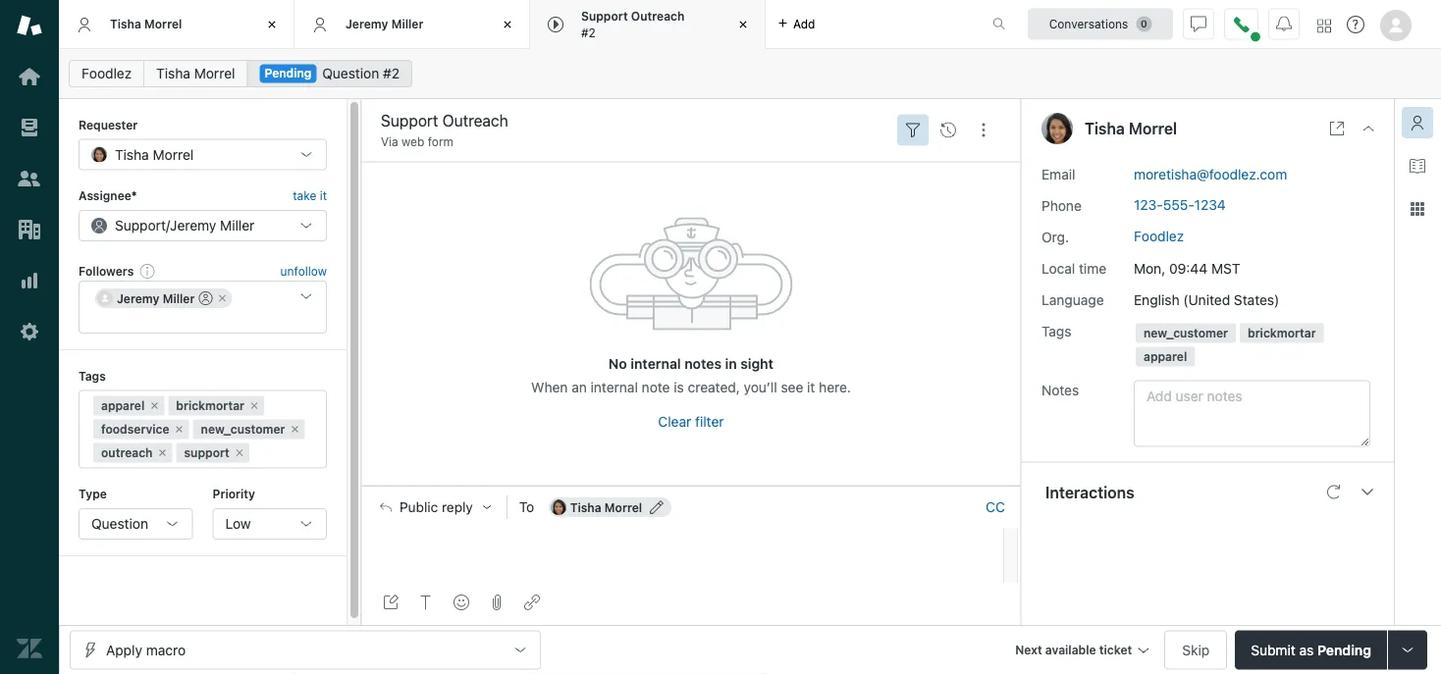 Task type: locate. For each thing, give the bounding box(es) containing it.
Subject field
[[377, 109, 891, 133]]

outreach
[[101, 446, 153, 460]]

0 horizontal spatial foodlez link
[[69, 60, 144, 87]]

organizations image
[[17, 217, 42, 242]]

1 vertical spatial foodlez link
[[1134, 228, 1184, 244]]

0 horizontal spatial brickmortar
[[176, 399, 244, 413]]

remove image
[[216, 293, 228, 305], [248, 400, 260, 412], [173, 424, 185, 435], [289, 424, 301, 435]]

moretisha@foodlez.com image
[[551, 500, 566, 516]]

1 vertical spatial jeremy miller
[[117, 292, 195, 306]]

info on adding followers image
[[140, 263, 155, 279]]

2 vertical spatial jeremy
[[117, 292, 160, 306]]

0 vertical spatial miller
[[391, 17, 424, 31]]

apparel inside brickmortar apparel
[[1144, 350, 1187, 364]]

secondary element
[[59, 54, 1441, 93]]

states)
[[1234, 292, 1279, 308]]

0 vertical spatial close image
[[498, 15, 517, 34]]

0 horizontal spatial miller
[[163, 292, 195, 306]]

foodlez link
[[69, 60, 144, 87], [1134, 228, 1184, 244]]

0 vertical spatial jeremy miller
[[346, 17, 424, 31]]

morrel
[[144, 17, 182, 31], [194, 65, 235, 81], [1129, 119, 1177, 138], [153, 146, 194, 162], [605, 501, 642, 515]]

skip
[[1182, 642, 1210, 658]]

0 vertical spatial apparel
[[1144, 350, 1187, 364]]

customers image
[[17, 166, 42, 191]]

foodlez up requester
[[81, 65, 132, 81]]

question inside secondary element
[[322, 65, 379, 81]]

support inside 'assignee*' element
[[115, 217, 166, 233]]

1 horizontal spatial miller
[[220, 217, 255, 233]]

reply
[[442, 499, 473, 516]]

jeremy
[[346, 17, 388, 31], [170, 217, 216, 233], [117, 292, 160, 306]]

tab containing support outreach
[[530, 0, 766, 49]]

2 close image from the left
[[733, 15, 753, 34]]

close image
[[498, 15, 517, 34], [1361, 121, 1376, 136]]

1 vertical spatial question
[[91, 516, 148, 532]]

no internal notes in sight when an internal note is created, you'll see it here.
[[531, 355, 851, 395]]

tisha inside requester element
[[115, 146, 149, 162]]

miller up question #2
[[391, 17, 424, 31]]

new_customer up support
[[201, 423, 285, 436]]

foodservice
[[101, 423, 169, 436]]

0 vertical spatial brickmortar
[[1248, 326, 1316, 340]]

support down assignee*
[[115, 217, 166, 233]]

morrel up tisha morrel "link"
[[144, 17, 182, 31]]

remove image for support
[[233, 447, 245, 459]]

notes
[[685, 355, 722, 371]]

support left outreach
[[581, 9, 628, 23]]

1 vertical spatial foodlez
[[1134, 228, 1184, 244]]

jeremy inside jeremy miller "tab"
[[346, 17, 388, 31]]

support inside "support outreach #2"
[[581, 9, 628, 23]]

jeremy inside jeremy miller option
[[117, 292, 160, 306]]

1 horizontal spatial new_customer
[[1144, 326, 1228, 340]]

it right take
[[320, 189, 327, 203]]

close image inside tisha morrel tab
[[262, 15, 282, 34]]

question down jeremy miller "tab"
[[322, 65, 379, 81]]

brickmortar
[[1248, 326, 1316, 340], [176, 399, 244, 413]]

remove image up priority
[[248, 400, 260, 412]]

morrel inside tab
[[144, 17, 182, 31]]

jeremy for jeremy miller option
[[117, 292, 160, 306]]

morrel inside "link"
[[194, 65, 235, 81]]

outreach
[[631, 9, 685, 23]]

123-555-1234
[[1134, 196, 1226, 213]]

tags down language
[[1042, 323, 1071, 339]]

close image
[[262, 15, 282, 34], [733, 15, 753, 34]]

tisha down tisha morrel tab
[[156, 65, 190, 81]]

remove image
[[149, 400, 160, 412], [157, 447, 168, 459], [233, 447, 245, 459]]

miller inside option
[[163, 292, 195, 306]]

1 vertical spatial jeremy
[[170, 217, 216, 233]]

you'll
[[744, 379, 777, 395]]

tisha morrel link
[[144, 60, 248, 87]]

requester
[[79, 118, 138, 132]]

remove image for brickmortar
[[248, 400, 260, 412]]

0 horizontal spatial foodlez
[[81, 65, 132, 81]]

jeremy miller tab
[[295, 0, 530, 49]]

1 vertical spatial brickmortar
[[176, 399, 244, 413]]

miller inside "tab"
[[391, 17, 424, 31]]

conversations button
[[1028, 8, 1173, 40]]

jeremy miller for jeremy miller "tab"
[[346, 17, 424, 31]]

remove image up foodservice
[[149, 400, 160, 412]]

0 horizontal spatial new_customer
[[201, 423, 285, 436]]

apparel up foodservice
[[101, 399, 145, 413]]

close image for tisha morrel tab
[[262, 15, 282, 34]]

question for question
[[91, 516, 148, 532]]

apparel down english
[[1144, 350, 1187, 364]]

1 vertical spatial new_customer
[[201, 423, 285, 436]]

1 vertical spatial it
[[807, 379, 815, 395]]

1 horizontal spatial apparel
[[1144, 350, 1187, 364]]

1 vertical spatial close image
[[1361, 121, 1376, 136]]

0 horizontal spatial it
[[320, 189, 327, 203]]

1 close image from the left
[[262, 15, 282, 34]]

0 horizontal spatial tags
[[79, 369, 106, 383]]

miller left user is an agent icon
[[163, 292, 195, 306]]

remove image right user is an agent icon
[[216, 293, 228, 305]]

when
[[531, 379, 568, 395]]

question for question #2
[[322, 65, 379, 81]]

0 vertical spatial foodlez
[[81, 65, 132, 81]]

moretisha@foodlez.com
[[1134, 166, 1287, 182]]

english
[[1134, 292, 1180, 308]]

1 horizontal spatial #2
[[581, 26, 596, 39]]

1 horizontal spatial jeremy miller
[[346, 17, 424, 31]]

web
[[402, 135, 424, 149]]

clear filter link
[[658, 413, 724, 429]]

question inside popup button
[[91, 516, 148, 532]]

tab
[[530, 0, 766, 49]]

miller
[[391, 17, 424, 31], [220, 217, 255, 233], [163, 292, 195, 306]]

question down the 'type'
[[91, 516, 148, 532]]

pending left question #2
[[265, 66, 312, 80]]

phone
[[1042, 197, 1082, 214]]

conversations
[[1049, 17, 1128, 31]]

0 horizontal spatial jeremy
[[117, 292, 160, 306]]

see
[[781, 379, 803, 395]]

admin image
[[17, 319, 42, 345]]

it
[[320, 189, 327, 203], [807, 379, 815, 395]]

next available ticket
[[1015, 644, 1132, 657]]

tisha right the zendesk support image
[[110, 17, 141, 31]]

pending right as
[[1318, 642, 1371, 658]]

internal down no
[[591, 379, 638, 395]]

knowledge image
[[1410, 158, 1425, 174]]

tisha morrel right moretisha@foodlez.com icon
[[570, 501, 642, 515]]

/
[[166, 217, 170, 233]]

brickmortar down states)
[[1248, 326, 1316, 340]]

user is an agent image
[[199, 292, 212, 306]]

2 vertical spatial miller
[[163, 292, 195, 306]]

1 vertical spatial tags
[[79, 369, 106, 383]]

jeremy up question #2
[[346, 17, 388, 31]]

tisha inside "link"
[[156, 65, 190, 81]]

tags
[[1042, 323, 1071, 339], [79, 369, 106, 383]]

foodlez link down 123-
[[1134, 228, 1184, 244]]

low button
[[213, 509, 327, 540]]

brickmortar up support
[[176, 399, 244, 413]]

question #2
[[322, 65, 400, 81]]

remove image up low popup button
[[289, 424, 301, 435]]

morrel up /
[[153, 146, 194, 162]]

insert emojis image
[[454, 595, 469, 611]]

morrel down tisha morrel tab
[[194, 65, 235, 81]]

remove image inside jeremy miller option
[[216, 293, 228, 305]]

available
[[1045, 644, 1096, 657]]

interactions
[[1046, 483, 1134, 502]]

tags up foodservice
[[79, 369, 106, 383]]

question button
[[79, 509, 193, 540]]

remove image up support
[[173, 424, 185, 435]]

1234
[[1194, 196, 1226, 213]]

1 horizontal spatial brickmortar
[[1248, 326, 1316, 340]]

take it button
[[293, 186, 327, 206]]

new_customer
[[1144, 326, 1228, 340], [201, 423, 285, 436]]

pending inside secondary element
[[265, 66, 312, 80]]

0 horizontal spatial apparel
[[101, 399, 145, 413]]

miller right /
[[220, 217, 255, 233]]

get started image
[[17, 64, 42, 89]]

jeremy miller down info on adding followers image
[[117, 292, 195, 306]]

internal
[[631, 355, 681, 371], [591, 379, 638, 395]]

jeremy miller up question #2
[[346, 17, 424, 31]]

morrel inside requester element
[[153, 146, 194, 162]]

close image for tab containing support outreach
[[733, 15, 753, 34]]

filter image
[[905, 122, 921, 138]]

0 vertical spatial question
[[322, 65, 379, 81]]

support
[[184, 446, 230, 460]]

unfollow
[[280, 264, 327, 278]]

tisha
[[110, 17, 141, 31], [156, 65, 190, 81], [1085, 119, 1125, 138], [115, 146, 149, 162], [570, 501, 601, 515]]

brickmortar inside brickmortar apparel
[[1248, 326, 1316, 340]]

foodlez down 123-
[[1134, 228, 1184, 244]]

jeremy inside 'assignee*' element
[[170, 217, 216, 233]]

no
[[609, 355, 627, 371]]

foodlez link up requester
[[69, 60, 144, 87]]

internal up note
[[631, 355, 681, 371]]

tisha morrel down requester
[[115, 146, 194, 162]]

cc
[[986, 499, 1005, 516]]

0 horizontal spatial pending
[[265, 66, 312, 80]]

jeremy down requester element
[[170, 217, 216, 233]]

remove image right support
[[233, 447, 245, 459]]

email
[[1042, 166, 1075, 182]]

customer context image
[[1410, 115, 1425, 131]]

tisha morrel up tisha morrel "link"
[[110, 17, 182, 31]]

public reply button
[[362, 487, 506, 528]]

foodlez for the right foodlez link
[[1134, 228, 1184, 244]]

reporting image
[[17, 268, 42, 294]]

take it
[[293, 189, 327, 203]]

note
[[642, 379, 670, 395]]

foodlez inside secondary element
[[81, 65, 132, 81]]

it inside no internal notes in sight when an internal note is created, you'll see it here.
[[807, 379, 815, 395]]

apps image
[[1410, 201, 1425, 217]]

jeremy miller inside "tab"
[[346, 17, 424, 31]]

(united
[[1183, 292, 1230, 308]]

0 horizontal spatial #2
[[383, 65, 400, 81]]

take
[[293, 189, 316, 203]]

1 horizontal spatial question
[[322, 65, 379, 81]]

2 horizontal spatial jeremy
[[346, 17, 388, 31]]

priority
[[213, 488, 255, 501]]

0 vertical spatial foodlez link
[[69, 60, 144, 87]]

mon, 09:44 mst
[[1134, 260, 1240, 276]]

tisha morrel
[[110, 17, 182, 31], [156, 65, 235, 81], [1085, 119, 1177, 138], [115, 146, 194, 162], [570, 501, 642, 515]]

it right "see"
[[807, 379, 815, 395]]

1 horizontal spatial jeremy
[[170, 217, 216, 233]]

next
[[1015, 644, 1042, 657]]

1 vertical spatial miller
[[220, 217, 255, 233]]

tisha morrel tab
[[59, 0, 295, 49]]

0 horizontal spatial support
[[115, 217, 166, 233]]

0 vertical spatial jeremy
[[346, 17, 388, 31]]

support for #2
[[581, 9, 628, 23]]

1 horizontal spatial it
[[807, 379, 815, 395]]

0 vertical spatial pending
[[265, 66, 312, 80]]

#2 inside "support outreach #2"
[[581, 26, 596, 39]]

jeremy down info on adding followers image
[[117, 292, 160, 306]]

0 horizontal spatial close image
[[498, 15, 517, 34]]

2 horizontal spatial miller
[[391, 17, 424, 31]]

apparel
[[1144, 350, 1187, 364], [101, 399, 145, 413]]

09:44
[[1169, 260, 1208, 276]]

submit
[[1251, 642, 1296, 658]]

1 horizontal spatial close image
[[1361, 121, 1376, 136]]

0 vertical spatial it
[[320, 189, 327, 203]]

zendesk image
[[17, 636, 42, 662]]

pending
[[265, 66, 312, 80], [1318, 642, 1371, 658]]

1 vertical spatial pending
[[1318, 642, 1371, 658]]

0 vertical spatial new_customer
[[1144, 326, 1228, 340]]

tisha down requester
[[115, 146, 149, 162]]

remove image right 'outreach'
[[157, 447, 168, 459]]

in
[[725, 355, 737, 371]]

0 horizontal spatial close image
[[262, 15, 282, 34]]

1 vertical spatial support
[[115, 217, 166, 233]]

new_customer down english (united states)
[[1144, 326, 1228, 340]]

notifications image
[[1276, 16, 1292, 32]]

0 vertical spatial support
[[581, 9, 628, 23]]

0 horizontal spatial jeremy miller
[[117, 292, 195, 306]]

1 horizontal spatial foodlez
[[1134, 228, 1184, 244]]

question
[[322, 65, 379, 81], [91, 516, 148, 532]]

notes
[[1042, 382, 1079, 398]]

0 horizontal spatial question
[[91, 516, 148, 532]]

1 horizontal spatial close image
[[733, 15, 753, 34]]

tisha morrel down tisha morrel tab
[[156, 65, 235, 81]]

jeremy miller
[[346, 17, 424, 31], [117, 292, 195, 306]]

foodlez
[[81, 65, 132, 81], [1134, 228, 1184, 244]]

1 horizontal spatial tags
[[1042, 323, 1071, 339]]

0 vertical spatial #2
[[581, 26, 596, 39]]

jeremy miller inside option
[[117, 292, 195, 306]]

1 vertical spatial #2
[[383, 65, 400, 81]]

close image inside tab
[[733, 15, 753, 34]]

#2 inside secondary element
[[383, 65, 400, 81]]

via
[[381, 135, 398, 149]]

1 horizontal spatial support
[[581, 9, 628, 23]]



Task type: vqa. For each thing, say whether or not it's contained in the screenshot.
Explore link
no



Task type: describe. For each thing, give the bounding box(es) containing it.
main element
[[0, 0, 59, 674]]

via web form
[[381, 135, 454, 149]]

add link (cmd k) image
[[524, 595, 540, 611]]

assignee*
[[79, 189, 137, 203]]

1 horizontal spatial foodlez link
[[1134, 228, 1184, 244]]

support / jeremy miller
[[115, 217, 255, 233]]

next available ticket button
[[1007, 631, 1157, 673]]

clear filter
[[658, 413, 724, 429]]

tisha inside tab
[[110, 17, 141, 31]]

remove image for apparel
[[149, 400, 160, 412]]

0 vertical spatial tags
[[1042, 323, 1071, 339]]

remove image for new_customer
[[289, 424, 301, 435]]

morrel left edit user 'icon'
[[605, 501, 642, 515]]

edit user image
[[650, 501, 664, 515]]

tisha morrel inside tisha morrel "link"
[[156, 65, 235, 81]]

0 vertical spatial internal
[[631, 355, 681, 371]]

tisha morrel inside tisha morrel tab
[[110, 17, 182, 31]]

skip button
[[1165, 631, 1227, 670]]

foodlez for foodlez link within the secondary element
[[81, 65, 132, 81]]

mst
[[1211, 260, 1240, 276]]

local time
[[1042, 260, 1107, 276]]

requester element
[[79, 139, 327, 170]]

jeremy for jeremy miller "tab"
[[346, 17, 388, 31]]

created,
[[688, 379, 740, 395]]

filter
[[695, 413, 724, 429]]

ticket actions image
[[976, 122, 992, 138]]

millerjeremy500@gmail.com image
[[97, 291, 113, 306]]

type
[[79, 488, 107, 501]]

macro
[[146, 642, 186, 658]]

morrel up 'moretisha@foodlez.com'
[[1129, 119, 1177, 138]]

format text image
[[418, 595, 434, 611]]

apply macro
[[106, 642, 186, 658]]

support outreach #2
[[581, 9, 685, 39]]

clear
[[658, 413, 691, 429]]

as
[[1299, 642, 1314, 658]]

low
[[225, 516, 251, 532]]

get help image
[[1347, 16, 1365, 33]]

english (united states)
[[1134, 292, 1279, 308]]

form
[[428, 135, 454, 149]]

jeremy miller for jeremy miller option
[[117, 292, 195, 306]]

displays possible ticket submission types image
[[1400, 643, 1416, 658]]

view more details image
[[1329, 121, 1345, 136]]

123-555-1234 link
[[1134, 196, 1226, 213]]

sight
[[740, 355, 774, 371]]

add
[[793, 17, 815, 31]]

draft mode image
[[383, 595, 399, 611]]

123-
[[1134, 196, 1163, 213]]

followers element
[[79, 281, 327, 334]]

followers
[[79, 264, 134, 278]]

Add user notes text field
[[1134, 380, 1370, 447]]

brickmortar for brickmortar apparel
[[1248, 326, 1316, 340]]

local
[[1042, 260, 1075, 276]]

assignee* element
[[79, 210, 327, 241]]

user image
[[1042, 113, 1073, 144]]

is
[[674, 379, 684, 395]]

org.
[[1042, 229, 1069, 245]]

add button
[[766, 0, 827, 48]]

tisha morrel right user image
[[1085, 119, 1177, 138]]

time
[[1079, 260, 1107, 276]]

1 vertical spatial apparel
[[101, 399, 145, 413]]

foodlez link inside secondary element
[[69, 60, 144, 87]]

button displays agent's chat status as invisible. image
[[1191, 16, 1207, 32]]

it inside button
[[320, 189, 327, 203]]

1 horizontal spatial pending
[[1318, 642, 1371, 658]]

1 vertical spatial internal
[[591, 379, 638, 395]]

brickmortar for brickmortar
[[176, 399, 244, 413]]

public reply
[[400, 499, 473, 516]]

cc button
[[986, 499, 1005, 517]]

miller inside 'assignee*' element
[[220, 217, 255, 233]]

events image
[[940, 122, 956, 138]]

miller for jeremy miller option
[[163, 292, 195, 306]]

tisha morrel inside requester element
[[115, 146, 194, 162]]

zendesk support image
[[17, 13, 42, 38]]

to
[[519, 499, 534, 516]]

language
[[1042, 292, 1104, 308]]

tisha right user image
[[1085, 119, 1125, 138]]

ticket
[[1099, 644, 1132, 657]]

support for jeremy
[[115, 217, 166, 233]]

here.
[[819, 379, 851, 395]]

apply
[[106, 642, 142, 658]]

submit as pending
[[1251, 642, 1371, 658]]

hide composer image
[[683, 478, 699, 494]]

an
[[572, 379, 587, 395]]

remove image for foodservice
[[173, 424, 185, 435]]

remove image for outreach
[[157, 447, 168, 459]]

public
[[400, 499, 438, 516]]

add attachment image
[[489, 595, 505, 611]]

tisha right moretisha@foodlez.com icon
[[570, 501, 601, 515]]

brickmortar apparel
[[1144, 326, 1316, 364]]

mon,
[[1134, 260, 1166, 276]]

jeremy miller option
[[95, 289, 232, 308]]

zendesk products image
[[1317, 19, 1331, 33]]

miller for jeremy miller "tab"
[[391, 17, 424, 31]]

unfollow button
[[280, 262, 327, 280]]

views image
[[17, 115, 42, 140]]

close image inside jeremy miller "tab"
[[498, 15, 517, 34]]

tabs tab list
[[59, 0, 972, 49]]

555-
[[1163, 196, 1194, 213]]



